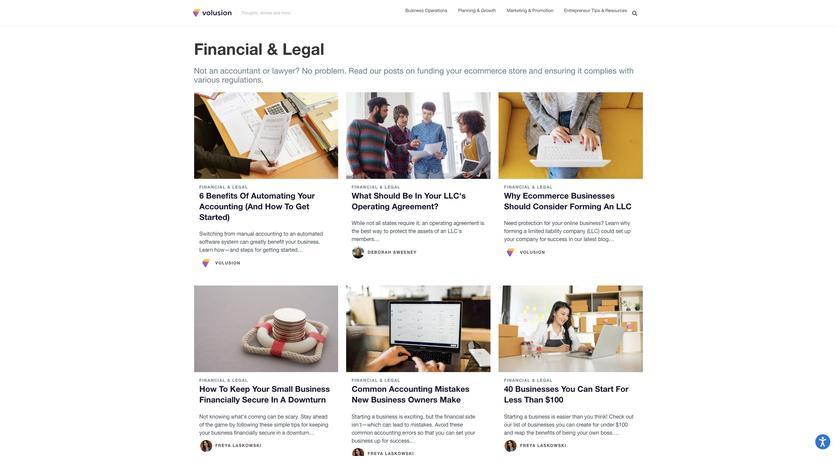 Task type: describe. For each thing, give the bounding box(es) containing it.
the down require
[[409, 228, 416, 234]]

lawyer?
[[272, 66, 300, 75]]

can inside starting a business is easier than you think! check out our list of businesses you can create for under $100 and reap the benefits of being your own boss.…
[[567, 422, 576, 428]]

the inside not knowing what's coming can be scary. stay ahead of the game by following these simple tips for keeping your business financially secure in a downturn…
[[206, 422, 213, 428]]

secure
[[242, 395, 269, 405]]

business operations
[[406, 8, 448, 13]]

0 vertical spatial and
[[274, 11, 280, 15]]

regulations.
[[222, 75, 264, 84]]

boss.…
[[601, 430, 620, 436]]

business operations link
[[406, 7, 448, 14]]

an inside financial & legal why ecommerce businesses should consider forming an llc
[[604, 202, 615, 211]]

an down operating on the top of page
[[441, 228, 447, 234]]

latest
[[584, 236, 597, 242]]

your up liability
[[553, 220, 563, 226]]

ensuring
[[545, 66, 576, 75]]

an inside not an accountant or lawyer? no problem. read our posts on funding your ecommerce store and ensuring it complies with various regulations.
[[209, 66, 218, 75]]

consider
[[533, 202, 568, 211]]

volusion for 6 benefits of automating your accounting (and how to get started)
[[216, 260, 241, 266]]

legal for financial & legal what should be in your llc's operating agreement?
[[385, 185, 401, 190]]

an right it, on the top of page
[[422, 220, 428, 226]]

volusion link for 6 benefits of automating your accounting (and how to get started)
[[200, 257, 241, 270]]

financial & legal 6 benefits of automating your accounting (and how to get started)
[[200, 185, 315, 222]]

business inside starting a business is easier than you think! check out our list of businesses you can create for under $100 and reap the benefits of being your own boss.…
[[529, 414, 550, 420]]

tips
[[592, 8, 601, 13]]

it,
[[417, 220, 421, 226]]

why
[[505, 191, 521, 200]]

and inside starting a business is easier than you think! check out our list of businesses you can create for under $100 and reap the benefits of being your own boss.…
[[505, 430, 514, 436]]

your inside starting a business is easier than you think! check out our list of businesses you can create for under $100 and reap the benefits of being your own boss.…
[[578, 430, 588, 436]]

business?
[[580, 220, 605, 226]]

llc's inside while not all states require it, an operating agreement is the best way to protect the assets of an llc's members…
[[448, 228, 462, 234]]

a inside starting a business is easier than you think! check out our list of businesses you can create for under $100 and reap the benefits of being your own boss.…
[[525, 414, 528, 420]]

posts
[[384, 66, 404, 75]]

forming
[[505, 228, 523, 234]]

why
[[621, 220, 631, 226]]

game
[[215, 422, 228, 428]]

starting a business is exciting, but the financial side isn't—which can lead to mistakes. avoid these common accounting errors so that you can set your business up for success…
[[352, 414, 476, 444]]

starting a business is easier than you think! check out our list of businesses you can create for under $100 and reap the benefits of being your own boss.…
[[505, 414, 634, 436]]

ecommerce
[[465, 66, 507, 75]]

financial for financial & legal common accounting mistakes new business owners make
[[352, 378, 378, 383]]

you inside starting a business is exciting, but the financial side isn't—which can lead to mistakes. avoid these common accounting errors so that you can set your business up for success…
[[436, 430, 445, 436]]

businesses
[[528, 422, 555, 428]]

start
[[596, 384, 614, 394]]

marketing
[[507, 8, 528, 13]]

to inside financial & legal how to keep your small business financially secure in a downturn
[[219, 384, 228, 394]]

started…
[[281, 247, 303, 253]]

knowing
[[210, 414, 230, 420]]

your down forming at the right bottom of the page
[[505, 236, 515, 242]]

errors
[[403, 430, 417, 436]]

in
[[415, 191, 423, 200]]

to inside starting a business is exciting, but the financial side isn't—which can lead to mistakes. avoid these common accounting errors so that you can set your business up for success…
[[405, 422, 410, 428]]

financial for financial & legal 40 businesses you can start for less than $100
[[505, 378, 531, 383]]

keeping
[[310, 422, 329, 428]]

of inside not knowing what's coming can be scary. stay ahead of the game by following these simple tips for keeping your business financially secure in a downturn…
[[200, 422, 204, 428]]

financial & legal 40 businesses you can start for less than $100
[[505, 378, 629, 405]]

but
[[426, 414, 434, 420]]

search image
[[633, 10, 638, 16]]

operating
[[352, 202, 390, 211]]

what's
[[231, 414, 247, 420]]

thoughts,
[[241, 11, 259, 15]]

a inside starting a business is exciting, but the financial side isn't—which can lead to mistakes. avoid these common accounting errors so that you can set your business up for success…
[[372, 414, 375, 420]]

legal for financial & legal
[[283, 39, 325, 58]]

lead
[[393, 422, 403, 428]]

financially
[[234, 430, 258, 436]]

your inside not an accountant or lawyer? no problem. read our posts on funding your ecommerce store and ensuring it complies with various regulations.
[[447, 66, 462, 75]]

for down limited
[[540, 236, 547, 242]]

financial & legal why ecommerce businesses should consider forming an llc
[[505, 185, 632, 211]]

business up lead
[[377, 414, 398, 420]]

laskowski for than
[[538, 443, 567, 448]]

operations
[[425, 8, 448, 13]]

$100 inside starting a business is easier than you think! check out our list of businesses you can create for under $100 and reap the benefits of being your own boss.…
[[617, 422, 628, 428]]

learn inside need protection for your online business? learn why forming a limited liability company (llc) could set up your company for success in our latest blog…
[[606, 220, 620, 226]]

2 horizontal spatial you
[[585, 414, 594, 420]]

all
[[376, 220, 381, 226]]

legal for financial & legal why ecommerce businesses should consider forming an llc
[[538, 185, 553, 190]]

financial for financial & legal 6 benefits of automating your accounting (and how to get started)
[[200, 185, 226, 190]]

an inside switching from manual accounting to an automated software system can greatly benefit your business. learn how—and steps for getting started…
[[290, 231, 296, 237]]

out
[[627, 414, 634, 420]]

keep
[[230, 384, 250, 394]]

is for 40 businesses you can start for less than $100
[[552, 414, 556, 420]]

to inside while not all states require it, an operating agreement is the best way to protect the assets of an llc's members…
[[384, 228, 389, 234]]

read
[[349, 66, 368, 75]]

funding
[[418, 66, 444, 75]]

while
[[352, 220, 365, 226]]

financial for financial & legal why ecommerce businesses should consider forming an llc
[[505, 185, 531, 190]]

to inside financial & legal 6 benefits of automating your accounting (and how to get started)
[[285, 202, 294, 211]]

6 benefits of automating your accounting (and how to get started) image
[[194, 92, 339, 179]]

deborah sweeney link
[[352, 246, 417, 259]]

mistakes.
[[411, 422, 434, 428]]

freya laskowski for secure
[[216, 443, 262, 448]]

list
[[514, 422, 521, 428]]

$100 inside the financial & legal 40 businesses you can start for less than $100
[[546, 395, 564, 405]]

not knowing what's coming can be scary. stay ahead of the game by following these simple tips for keeping your business financially secure in a downturn…
[[200, 414, 329, 436]]

volusion link for why ecommerce businesses should consider forming an llc
[[505, 246, 546, 259]]

laskowski for secure
[[233, 443, 262, 448]]

how inside financial & legal how to keep your small business financially secure in a downturn
[[200, 384, 217, 394]]

in inside not knowing what's coming can be scary. stay ahead of the game by following these simple tips for keeping your business financially secure in a downturn…
[[277, 430, 281, 436]]

of inside financial & legal 6 benefits of automating your accounting (and how to get started)
[[240, 191, 249, 200]]

benefit
[[268, 239, 284, 245]]

with
[[620, 66, 634, 75]]

legal for financial & legal 6 benefits of automating your accounting (and how to get started)
[[233, 185, 248, 190]]

success
[[548, 236, 568, 242]]

can left lead
[[383, 422, 392, 428]]

volusion for why ecommerce businesses should consider forming an llc
[[521, 250, 546, 255]]

these inside not knowing what's coming can be scary. stay ahead of the game by following these simple tips for keeping your business financially secure in a downturn…
[[260, 422, 273, 428]]

best
[[361, 228, 372, 234]]

deborah sweeney
[[368, 250, 417, 255]]

up inside starting a business is exciting, but the financial side isn't—which can lead to mistakes. avoid these common accounting errors so that you can set your business up for success…
[[375, 438, 381, 444]]

complies
[[585, 66, 617, 75]]

being
[[563, 430, 576, 436]]

limited
[[529, 228, 545, 234]]

planning & growth
[[459, 8, 497, 13]]

of left being
[[557, 430, 561, 436]]

manual
[[237, 231, 254, 237]]

is inside while not all states require it, an operating agreement is the best way to protect the assets of an llc's members…
[[481, 220, 485, 226]]

freya laskowski link for secure
[[200, 439, 262, 453]]

can inside switching from manual accounting to an automated software system can greatly benefit your business. learn how—and steps for getting started…
[[240, 239, 249, 245]]

blog…
[[599, 236, 615, 242]]

& right tips
[[602, 8, 605, 13]]

agreement
[[454, 220, 479, 226]]

downturn
[[288, 395, 326, 405]]

for inside starting a business is easier than you think! check out our list of businesses you can create for under $100 and reap the benefits of being your own boss.…
[[593, 422, 600, 428]]

planning
[[459, 8, 476, 13]]

should inside financial & legal what should be in your llc's operating agreement?
[[374, 191, 401, 200]]

on
[[406, 66, 415, 75]]

require
[[399, 220, 415, 226]]

switching
[[200, 231, 223, 237]]

these inside starting a business is exciting, but the financial side isn't—which can lead to mistakes. avoid these common accounting errors so that you can set your business up for success…
[[450, 422, 463, 428]]

protection
[[519, 220, 543, 226]]

switching from manual accounting to an automated software system can greatly benefit your business. learn how—and steps for getting started…
[[200, 231, 323, 253]]

in inside need protection for your online business? learn why forming a limited liability company (llc) could set up your company for success in our latest blog…
[[569, 236, 574, 242]]

benefits
[[536, 430, 555, 436]]

& for financial & legal
[[267, 39, 278, 58]]

financial for financial & legal what should be in your llc's operating agreement?
[[352, 185, 378, 190]]

could
[[602, 228, 615, 234]]

need
[[505, 220, 517, 226]]

businesses inside financial & legal why ecommerce businesses should consider forming an llc
[[572, 191, 615, 200]]

new
[[352, 395, 369, 405]]

isn't—which
[[352, 422, 382, 428]]

should inside financial & legal why ecommerce businesses should consider forming an llc
[[505, 202, 531, 211]]

growth
[[482, 8, 497, 13]]

of right list
[[522, 422, 527, 428]]

reap
[[515, 430, 526, 436]]

your inside not knowing what's coming can be scary. stay ahead of the game by following these simple tips for keeping your business financially secure in a downturn…
[[200, 430, 210, 436]]

mistakes
[[435, 384, 470, 394]]

accounting inside financial & legal 6 benefits of automating your accounting (and how to get started)
[[200, 202, 243, 211]]

entrepreneur tips & resources link
[[565, 7, 628, 15]]

accountant
[[220, 66, 261, 75]]

legal for financial & legal how to keep your small business financially secure in a downturn
[[233, 378, 248, 383]]

0 vertical spatial business
[[406, 8, 424, 13]]

software
[[200, 239, 220, 245]]

& for financial & legal 6 benefits of automating your accounting (and how to get started)
[[228, 185, 231, 190]]

check
[[610, 414, 625, 420]]

entrepreneur
[[565, 8, 591, 13]]

for inside switching from manual accounting to an automated software system can greatly benefit your business. learn how—and steps for getting started…
[[255, 247, 262, 253]]



Task type: vqa. For each thing, say whether or not it's contained in the screenshot.
IMPORTANT in trends change in the blink of an eye—whatever is talked about excessively today may be completely forgotten by tomorrow. you don't need to keep up with every trend, but it is important to understand what is current so you can lean into it when applicable.
no



Task type: locate. For each thing, give the bounding box(es) containing it.
0 vertical spatial volusion
[[521, 250, 546, 255]]

a up reap
[[525, 414, 528, 420]]

a inside need protection for your online business? learn why forming a limited liability company (llc) could set up your company for success in our latest blog…
[[524, 228, 527, 234]]

the inside starting a business is easier than you think! check out our list of businesses you can create for under $100 and reap the benefits of being your own boss.…
[[527, 430, 535, 436]]

legal for financial & legal 40 businesses you can start for less than $100
[[538, 378, 553, 383]]

2 freya from the left
[[521, 443, 536, 448]]

make
[[440, 395, 461, 405]]

1 vertical spatial in
[[271, 395, 278, 405]]

businesses inside the financial & legal 40 businesses you can start for less than $100
[[516, 384, 560, 394]]

& for financial & legal how to keep your small business financially secure in a downturn
[[228, 378, 231, 383]]

the down while
[[352, 228, 360, 234]]

2 vertical spatial in
[[277, 430, 281, 436]]

2 vertical spatial you
[[436, 430, 445, 436]]

can inside not knowing what's coming can be scary. stay ahead of the game by following these simple tips for keeping your business financially secure in a downturn…
[[268, 414, 276, 420]]

not inside not an accountant or lawyer? no problem. read our posts on funding your ecommerce store and ensuring it complies with various regulations.
[[194, 66, 207, 75]]

1 horizontal spatial you
[[557, 422, 565, 428]]

be
[[403, 191, 413, 200]]

accounting inside "financial & legal common accounting mistakes new business owners make"
[[389, 384, 433, 394]]

legal inside "financial & legal common accounting mistakes new business owners make"
[[385, 378, 401, 383]]

& inside "financial & legal common accounting mistakes new business owners make"
[[380, 378, 383, 383]]

to up financially
[[219, 384, 228, 394]]

financially
[[200, 395, 240, 405]]

financial & legal what should be in your llc's operating agreement?
[[352, 185, 466, 211]]

legal up ecommerce
[[538, 185, 553, 190]]

2 vertical spatial and
[[505, 430, 514, 436]]

businesses up than
[[516, 384, 560, 394]]

financial up 40
[[505, 378, 531, 383]]

is for common accounting mistakes new business owners make
[[399, 414, 403, 420]]

financial up financially
[[200, 378, 226, 383]]

that
[[425, 430, 435, 436]]

following
[[237, 422, 258, 428]]

accounting up 'owners'
[[389, 384, 433, 394]]

0 horizontal spatial set
[[456, 430, 464, 436]]

coming
[[249, 414, 266, 420]]

the left game
[[206, 422, 213, 428]]

freya laskowski link down "benefits"
[[505, 439, 567, 453]]

& right marketing at the right top
[[529, 8, 532, 13]]

starting up isn't—which
[[352, 414, 371, 420]]

0 horizontal spatial freya laskowski
[[216, 443, 262, 448]]

0 vertical spatial set
[[616, 228, 624, 234]]

1 horizontal spatial learn
[[606, 220, 620, 226]]

0 vertical spatial $100
[[546, 395, 564, 405]]

1 vertical spatial not
[[200, 414, 208, 420]]

accounting inside switching from manual accounting to an automated software system can greatly benefit your business. learn how—and steps for getting started…
[[256, 231, 282, 237]]

your up 'secure'
[[252, 384, 270, 394]]

legal inside financial & legal how to keep your small business financially secure in a downturn
[[233, 378, 248, 383]]

than
[[573, 414, 584, 420]]

volusion link down how—and
[[200, 257, 241, 270]]

for inside not knowing what's coming can be scary. stay ahead of the game by following these simple tips for keeping your business financially secure in a downturn…
[[302, 422, 308, 428]]

common accounting mistakes new business owners make image
[[347, 286, 491, 372]]

0 horizontal spatial company
[[517, 236, 539, 242]]

financial inside "financial & legal common accounting mistakes new business owners make"
[[352, 378, 378, 383]]

be
[[278, 414, 284, 420]]

1 horizontal spatial up
[[625, 228, 631, 234]]

financial up what
[[352, 185, 378, 190]]

stay
[[301, 414, 312, 420]]

1 horizontal spatial freya laskowski
[[521, 443, 567, 448]]

operating
[[430, 220, 453, 226]]

can
[[578, 384, 593, 394]]

financial for financial & legal
[[194, 39, 263, 58]]

for up liability
[[545, 220, 551, 226]]

freya laskowski link for than
[[505, 439, 567, 453]]

0 vertical spatial up
[[625, 228, 631, 234]]

is inside starting a business is exciting, but the financial side isn't—which can lead to mistakes. avoid these common accounting errors so that you can set your business up for success…
[[399, 414, 403, 420]]

1 vertical spatial llc's
[[448, 228, 462, 234]]

0 vertical spatial accounting
[[200, 202, 243, 211]]

1 horizontal spatial is
[[481, 220, 485, 226]]

the inside starting a business is exciting, but the financial side isn't—which can lead to mistakes. avoid these common accounting errors so that you can set your business up for success…
[[436, 414, 443, 420]]

starting inside starting a business is easier than you think! check out our list of businesses you can create for under $100 and reap the benefits of being your own boss.…
[[505, 414, 523, 420]]

can
[[240, 239, 249, 245], [268, 414, 276, 420], [383, 422, 392, 428], [567, 422, 576, 428], [446, 430, 455, 436]]

how to keep your small business financially secure in a downturn image
[[194, 286, 339, 372]]

legal inside the financial & legal 40 businesses you can start for less than $100
[[538, 378, 553, 383]]

business down game
[[212, 430, 233, 436]]

volusion down limited
[[521, 250, 546, 255]]

1 vertical spatial up
[[375, 438, 381, 444]]

accounting down benefits on the left top
[[200, 202, 243, 211]]

can left 'be'
[[268, 414, 276, 420]]

company down limited
[[517, 236, 539, 242]]

accounting inside starting a business is exciting, but the financial side isn't—which can lead to mistakes. avoid these common accounting errors so that you can set your business up for success…
[[375, 430, 401, 436]]

& inside financial & legal why ecommerce businesses should consider forming an llc
[[533, 185, 536, 190]]

0 vertical spatial in
[[569, 236, 574, 242]]

marketing & promotion link
[[507, 7, 554, 14]]

0 horizontal spatial freya laskowski link
[[200, 439, 262, 453]]

these up secure
[[260, 422, 273, 428]]

why ecommerce businesses should consider forming an llc image
[[499, 92, 644, 179]]

1 horizontal spatial these
[[450, 422, 463, 428]]

2 freya laskowski link from the left
[[505, 439, 567, 453]]

protect
[[390, 228, 407, 234]]

2 these from the left
[[450, 422, 463, 428]]

common
[[352, 430, 373, 436]]

should down why
[[505, 202, 531, 211]]

40 businesses you can start for less than $100 image
[[499, 286, 644, 372]]

0 horizontal spatial these
[[260, 422, 273, 428]]

accounting
[[200, 202, 243, 211], [389, 384, 433, 394]]

0 vertical spatial our
[[370, 66, 382, 75]]

freya laskowski for than
[[521, 443, 567, 448]]

how up financially
[[200, 384, 217, 394]]

business inside not knowing what's coming can be scary. stay ahead of the game by following these simple tips for keeping your business financially secure in a downturn…
[[212, 430, 233, 436]]

freya laskowski down "benefits"
[[521, 443, 567, 448]]

our inside need protection for your online business? learn why forming a limited liability company (llc) could set up your company for success in our latest blog…
[[575, 236, 583, 242]]

to left get
[[285, 202, 294, 211]]

1 horizontal spatial $100
[[617, 422, 628, 428]]

0 horizontal spatial laskowski
[[233, 443, 262, 448]]

not
[[194, 66, 207, 75], [200, 414, 208, 420]]

1 vertical spatial should
[[505, 202, 531, 211]]

2 horizontal spatial is
[[552, 414, 556, 420]]

not for not an accountant or lawyer? no problem. read our posts on funding your ecommerce store and ensuring it complies with various regulations.
[[194, 66, 207, 75]]

legal inside financial & legal what should be in your llc's operating agreement?
[[385, 185, 401, 190]]

llc's up agreement at the top of page
[[444, 191, 466, 200]]

0 vertical spatial llc's
[[444, 191, 466, 200]]

from
[[225, 231, 235, 237]]

1 vertical spatial and
[[530, 66, 543, 75]]

starting for 40 businesses you can start for less than $100
[[505, 414, 523, 420]]

under
[[601, 422, 615, 428]]

1 freya laskowski link from the left
[[200, 439, 262, 453]]

more.
[[281, 11, 292, 15]]

$100 down check on the right of the page
[[617, 422, 628, 428]]

0 horizontal spatial learn
[[200, 247, 213, 253]]

freya laskowski link down financially
[[200, 439, 262, 453]]

1 starting from the left
[[352, 414, 371, 420]]

the
[[352, 228, 360, 234], [409, 228, 416, 234], [436, 414, 443, 420], [206, 422, 213, 428], [527, 430, 535, 436]]

& inside financial & legal how to keep your small business financially secure in a downturn
[[228, 378, 231, 383]]

financial inside financial & legal how to keep your small business financially secure in a downturn
[[200, 378, 226, 383]]

financial & legal how to keep your small business financially secure in a downturn
[[200, 378, 330, 405]]

automating
[[251, 191, 296, 200]]

2 freya laskowski from the left
[[521, 443, 567, 448]]

(llc)
[[588, 228, 600, 234]]

0 horizontal spatial how
[[200, 384, 217, 394]]

how
[[265, 202, 283, 211], [200, 384, 217, 394]]

of inside while not all states require it, an operating agreement is the best way to protect the assets of an llc's members…
[[435, 228, 440, 234]]

to up errors
[[405, 422, 410, 428]]

is
[[481, 220, 485, 226], [399, 414, 403, 420], [552, 414, 556, 420]]

to inside switching from manual accounting to an automated software system can greatly benefit your business. learn how—and steps for getting started…
[[284, 231, 289, 237]]

1 horizontal spatial accounting
[[389, 384, 433, 394]]

business inside financial & legal how to keep your small business financially secure in a downturn
[[295, 384, 330, 394]]

for up own
[[593, 422, 600, 428]]

freya down reap
[[521, 443, 536, 448]]

businesses
[[572, 191, 615, 200], [516, 384, 560, 394]]

& inside financial & legal what should be in your llc's operating agreement?
[[380, 185, 383, 190]]

& for financial & legal why ecommerce businesses should consider forming an llc
[[533, 185, 536, 190]]

our inside not an accountant or lawyer? no problem. read our posts on funding your ecommerce store and ensuring it complies with various regulations.
[[370, 66, 382, 75]]

your inside financial & legal how to keep your small business financially secure in a downturn
[[252, 384, 270, 394]]

legal inside financial & legal 6 benefits of automating your accounting (and how to get started)
[[233, 185, 248, 190]]

& up common
[[380, 378, 383, 383]]

in inside financial & legal how to keep your small business financially secure in a downturn
[[271, 395, 278, 405]]

accounting down lead
[[375, 430, 401, 436]]

& up ecommerce
[[533, 185, 536, 190]]

a down protection
[[524, 228, 527, 234]]

need protection for your online business? learn why forming a limited liability company (llc) could set up your company for success in our latest blog…
[[505, 220, 631, 242]]

an
[[209, 66, 218, 75], [604, 202, 615, 211], [422, 220, 428, 226], [441, 228, 447, 234], [290, 231, 296, 237]]

0 horizontal spatial freya
[[216, 443, 231, 448]]

your inside financial & legal 6 benefits of automating your accounting (and how to get started)
[[298, 191, 315, 200]]

success…
[[390, 438, 415, 444]]

1 horizontal spatial freya laskowski link
[[505, 439, 567, 453]]

& up than
[[533, 378, 536, 383]]

1 horizontal spatial businesses
[[572, 191, 615, 200]]

your inside starting a business is exciting, but the financial side isn't—which can lead to mistakes. avoid these common accounting errors so that you can set your business up for success…
[[465, 430, 476, 436]]

a inside not knowing what's coming can be scary. stay ahead of the game by following these simple tips for keeping your business financially secure in a downturn…
[[282, 430, 285, 436]]

2 starting from the left
[[505, 414, 523, 420]]

ecommerce
[[523, 191, 569, 200]]

set inside starting a business is exciting, but the financial side isn't—which can lead to mistakes. avoid these common accounting errors so that you can set your business up for success…
[[456, 430, 464, 436]]

exciting,
[[405, 414, 425, 420]]

0 horizontal spatial is
[[399, 414, 403, 420]]

simple
[[274, 422, 290, 428]]

set inside need protection for your online business? learn why forming a limited liability company (llc) could set up your company for success in our latest blog…
[[616, 228, 624, 234]]

and right store
[[530, 66, 543, 75]]

2 vertical spatial our
[[505, 422, 512, 428]]

1 vertical spatial company
[[517, 236, 539, 242]]

0 vertical spatial you
[[585, 414, 594, 420]]

can down manual
[[240, 239, 249, 245]]

problem.
[[315, 66, 347, 75]]

2 horizontal spatial and
[[530, 66, 543, 75]]

1 horizontal spatial volusion
[[521, 250, 546, 255]]

agreement?
[[392, 202, 439, 211]]

way
[[373, 228, 383, 234]]

your up get
[[298, 191, 315, 200]]

1 freya laskowski from the left
[[216, 443, 262, 448]]

your inside switching from manual accounting to an automated software system can greatly benefit your business. learn how—and steps for getting started…
[[286, 239, 296, 245]]

your
[[447, 66, 462, 75], [553, 220, 563, 226], [505, 236, 515, 242], [286, 239, 296, 245], [200, 430, 210, 436], [465, 430, 476, 436], [578, 430, 588, 436]]

laskowski down financially
[[233, 443, 262, 448]]

legal up the keep
[[233, 378, 248, 383]]

your right funding
[[447, 66, 462, 75]]

llc
[[617, 202, 632, 211]]

accounting up benefit
[[256, 231, 282, 237]]

can down avoid
[[446, 430, 455, 436]]

1 horizontal spatial laskowski
[[538, 443, 567, 448]]

can up being
[[567, 422, 576, 428]]

financial inside financial & legal what should be in your llc's operating agreement?
[[352, 185, 378, 190]]

business left operations
[[406, 8, 424, 13]]

& up operating
[[380, 185, 383, 190]]

1 horizontal spatial volusion link
[[505, 246, 546, 259]]

business inside "financial & legal common accounting mistakes new business owners make"
[[371, 395, 406, 405]]

freya for financially
[[216, 443, 231, 448]]

of up (and
[[240, 191, 249, 200]]

6
[[200, 191, 204, 200]]

less
[[505, 395, 523, 405]]

0 horizontal spatial accounting
[[256, 231, 282, 237]]

legal for financial & legal common accounting mistakes new business owners make
[[385, 378, 401, 383]]

0 horizontal spatial businesses
[[516, 384, 560, 394]]

0 vertical spatial company
[[564, 228, 586, 234]]

$100 down you at the bottom right of the page
[[546, 395, 564, 405]]

your inside financial & legal what should be in your llc's operating agreement?
[[425, 191, 442, 200]]

1 vertical spatial our
[[575, 236, 583, 242]]

starting inside starting a business is exciting, but the financial side isn't—which can lead to mistakes. avoid these common accounting errors so that you can set your business up for success…
[[352, 414, 371, 420]]

a
[[524, 228, 527, 234], [281, 395, 286, 405], [372, 414, 375, 420], [525, 414, 528, 420], [282, 430, 285, 436]]

0 horizontal spatial volusion
[[216, 260, 241, 266]]

steps
[[241, 247, 254, 253]]

set down why
[[616, 228, 624, 234]]

company down online
[[564, 228, 586, 234]]

2 vertical spatial business
[[371, 395, 406, 405]]

businesses up the forming
[[572, 191, 615, 200]]

so
[[418, 430, 424, 436]]

0 horizontal spatial up
[[375, 438, 381, 444]]

stories
[[260, 11, 272, 15]]

freya down game
[[216, 443, 231, 448]]

1 horizontal spatial freya
[[521, 443, 536, 448]]

1 vertical spatial $100
[[617, 422, 628, 428]]

0 horizontal spatial volusion link
[[200, 257, 241, 270]]

1 vertical spatial businesses
[[516, 384, 560, 394]]

side
[[466, 414, 476, 420]]

legal
[[283, 39, 325, 58], [233, 185, 248, 190], [385, 185, 401, 190], [538, 185, 553, 190], [233, 378, 248, 383], [385, 378, 401, 383], [538, 378, 553, 383]]

0 horizontal spatial accounting
[[200, 202, 243, 211]]

business
[[406, 8, 424, 13], [295, 384, 330, 394], [371, 395, 406, 405]]

in down small
[[271, 395, 278, 405]]

greatly
[[250, 239, 266, 245]]

various
[[194, 75, 220, 84]]

owners
[[408, 395, 438, 405]]

should up operating
[[374, 191, 401, 200]]

you up create
[[585, 414, 594, 420]]

& for financial & legal 40 businesses you can start for less than $100
[[533, 378, 536, 383]]

is right agreement at the top of page
[[481, 220, 485, 226]]

legal up operating
[[385, 185, 401, 190]]

of left game
[[200, 422, 204, 428]]

avoid
[[435, 422, 449, 428]]

financial inside the financial & legal 40 businesses you can start for less than $100
[[505, 378, 531, 383]]

learn down software
[[200, 247, 213, 253]]

our left list
[[505, 422, 512, 428]]

1 vertical spatial business
[[295, 384, 330, 394]]

to up benefit
[[284, 231, 289, 237]]

system
[[222, 239, 239, 245]]

financial up why
[[505, 185, 531, 190]]

marketing & promotion
[[507, 8, 554, 13]]

0 vertical spatial learn
[[606, 220, 620, 226]]

than
[[525, 395, 544, 405]]

own
[[590, 430, 600, 436]]

1 horizontal spatial company
[[564, 228, 586, 234]]

volusion link
[[505, 246, 546, 259], [200, 257, 241, 270]]

0 horizontal spatial should
[[374, 191, 401, 200]]

1 horizontal spatial your
[[298, 191, 315, 200]]

scary.
[[285, 414, 299, 420]]

and inside not an accountant or lawyer? no problem. read our posts on funding your ecommerce store and ensuring it complies with various regulations.
[[530, 66, 543, 75]]

legal up benefits on the left top
[[233, 185, 248, 190]]

business up businesses
[[529, 414, 550, 420]]

online
[[565, 220, 579, 226]]

you
[[562, 384, 576, 394]]

for inside the financial & legal 40 businesses you can start for less than $100
[[616, 384, 629, 394]]

& for marketing & promotion
[[529, 8, 532, 13]]

financial for financial & legal how to keep your small business financially secure in a downturn
[[200, 378, 226, 383]]

1 vertical spatial accounting
[[375, 430, 401, 436]]

for down greatly
[[255, 247, 262, 253]]

no
[[302, 66, 313, 75]]

volusion link down limited
[[505, 246, 546, 259]]

llc's inside financial & legal what should be in your llc's operating agreement?
[[444, 191, 466, 200]]

1 vertical spatial accounting
[[389, 384, 433, 394]]

1 vertical spatial learn
[[200, 247, 213, 253]]

0 horizontal spatial and
[[274, 11, 280, 15]]

0 vertical spatial accounting
[[256, 231, 282, 237]]

&
[[477, 8, 480, 13], [529, 8, 532, 13], [602, 8, 605, 13], [267, 39, 278, 58], [228, 185, 231, 190], [380, 185, 383, 190], [533, 185, 536, 190], [228, 378, 231, 383], [380, 378, 383, 383], [533, 378, 536, 383]]

while not all states require it, an operating agreement is the best way to protect the assets of an llc's members…
[[352, 220, 485, 242]]

& inside the financial & legal 40 businesses you can start for less than $100
[[533, 378, 536, 383]]

your for automating
[[298, 191, 315, 200]]

secure
[[259, 430, 275, 436]]

0 horizontal spatial our
[[370, 66, 382, 75]]

states
[[383, 220, 397, 226]]

set down 'financial'
[[456, 430, 464, 436]]

1 vertical spatial how
[[200, 384, 217, 394]]

legal inside financial & legal why ecommerce businesses should consider forming an llc
[[538, 185, 553, 190]]

& for financial & legal what should be in your llc's operating agreement?
[[380, 185, 383, 190]]

1 horizontal spatial and
[[505, 430, 514, 436]]

is inside starting a business is easier than you think! check out our list of businesses you can create for under $100 and reap the benefits of being your own boss.…
[[552, 414, 556, 420]]

company
[[564, 228, 586, 234], [517, 236, 539, 242]]

a inside financial & legal how to keep your small business financially secure in a downturn
[[281, 395, 286, 405]]

financial up accountant
[[194, 39, 263, 58]]

entrepreneur tips & resources
[[565, 8, 628, 13]]

legal up no
[[283, 39, 325, 58]]

1 horizontal spatial accounting
[[375, 430, 401, 436]]

2 laskowski from the left
[[538, 443, 567, 448]]

1 freya from the left
[[216, 443, 231, 448]]

up inside need protection for your online business? learn why forming a limited liability company (llc) could set up your company for success in our latest blog…
[[625, 228, 631, 234]]

1 horizontal spatial starting
[[505, 414, 523, 420]]

0 vertical spatial not
[[194, 66, 207, 75]]

common
[[352, 384, 387, 394]]

1 laskowski from the left
[[233, 443, 262, 448]]

in
[[569, 236, 574, 242], [271, 395, 278, 405], [277, 430, 281, 436]]

0 vertical spatial how
[[265, 202, 283, 211]]

up down why
[[625, 228, 631, 234]]

you down easier
[[557, 422, 565, 428]]

starting up list
[[505, 414, 523, 420]]

financial & legal common accounting mistakes new business owners make
[[352, 378, 470, 405]]

and left more. on the left of page
[[274, 11, 280, 15]]

financial up benefits on the left top
[[200, 185, 226, 190]]

learn inside switching from manual accounting to an automated software system can greatly benefit your business. learn how—and steps for getting started…
[[200, 247, 213, 253]]

& for financial & legal common accounting mistakes new business owners make
[[380, 378, 383, 383]]

0 horizontal spatial $100
[[546, 395, 564, 405]]

business down common
[[352, 438, 373, 444]]

1 these from the left
[[260, 422, 273, 428]]

getting
[[263, 247, 280, 253]]

freya for less
[[521, 443, 536, 448]]

& for planning & growth
[[477, 8, 480, 13]]

0 horizontal spatial your
[[252, 384, 270, 394]]

& inside financial & legal 6 benefits of automating your accounting (and how to get started)
[[228, 185, 231, 190]]

learn up could
[[606, 220, 620, 226]]

it
[[578, 66, 583, 75]]

not inside not knowing what's coming can be scary. stay ahead of the game by following these simple tips for keeping your business financially secure in a downturn…
[[200, 414, 208, 420]]

legal up than
[[538, 378, 553, 383]]

0 horizontal spatial starting
[[352, 414, 371, 420]]

an left accountant
[[209, 66, 218, 75]]

1 vertical spatial you
[[557, 422, 565, 428]]

not
[[367, 220, 374, 226]]

for inside starting a business is exciting, but the financial side isn't—which can lead to mistakes. avoid these common accounting errors so that you can set your business up for success…
[[382, 438, 389, 444]]

how inside financial & legal 6 benefits of automating your accounting (and how to get started)
[[265, 202, 283, 211]]

these down 'financial'
[[450, 422, 463, 428]]

0 horizontal spatial you
[[436, 430, 445, 436]]

promotion
[[533, 8, 554, 13]]

2 horizontal spatial your
[[425, 191, 442, 200]]

& up the keep
[[228, 378, 231, 383]]

your down 'knowing'
[[200, 430, 210, 436]]

what
[[352, 191, 372, 200]]

our
[[370, 66, 382, 75], [575, 236, 583, 242], [505, 422, 512, 428]]

our right read
[[370, 66, 382, 75]]

how down automating
[[265, 202, 283, 211]]

your down "side"
[[465, 430, 476, 436]]

1 horizontal spatial should
[[505, 202, 531, 211]]

1 vertical spatial set
[[456, 430, 464, 436]]

or
[[263, 66, 270, 75]]

2 horizontal spatial our
[[575, 236, 583, 242]]

starting for common accounting mistakes new business owners make
[[352, 414, 371, 420]]

downturn…
[[287, 430, 315, 436]]

is up lead
[[399, 414, 403, 420]]

1 horizontal spatial how
[[265, 202, 283, 211]]

get
[[296, 202, 310, 211]]

financial up common
[[352, 378, 378, 383]]

your for in
[[425, 191, 442, 200]]

financial inside financial & legal 6 benefits of automating your accounting (and how to get started)
[[200, 185, 226, 190]]

financial inside financial & legal why ecommerce businesses should consider forming an llc
[[505, 185, 531, 190]]

0 vertical spatial businesses
[[572, 191, 615, 200]]

open accessibe: accessibility options, statement and help image
[[820, 437, 827, 447]]

the up avoid
[[436, 414, 443, 420]]

1 vertical spatial volusion
[[216, 260, 241, 266]]

1 horizontal spatial our
[[505, 422, 512, 428]]

1 horizontal spatial set
[[616, 228, 624, 234]]

laskowski down "benefits"
[[538, 443, 567, 448]]

what should be in your llc's operating agreement? image
[[347, 92, 491, 179]]

0 vertical spatial should
[[374, 191, 401, 200]]

not for not knowing what's coming can be scary. stay ahead of the game by following these simple tips for keeping your business financially secure in a downturn…
[[200, 414, 208, 420]]

volusion down how—and
[[216, 260, 241, 266]]

our inside starting a business is easier than you think! check out our list of businesses you can create for under $100 and reap the benefits of being your own boss.…
[[505, 422, 512, 428]]

should
[[374, 191, 401, 200], [505, 202, 531, 211]]



